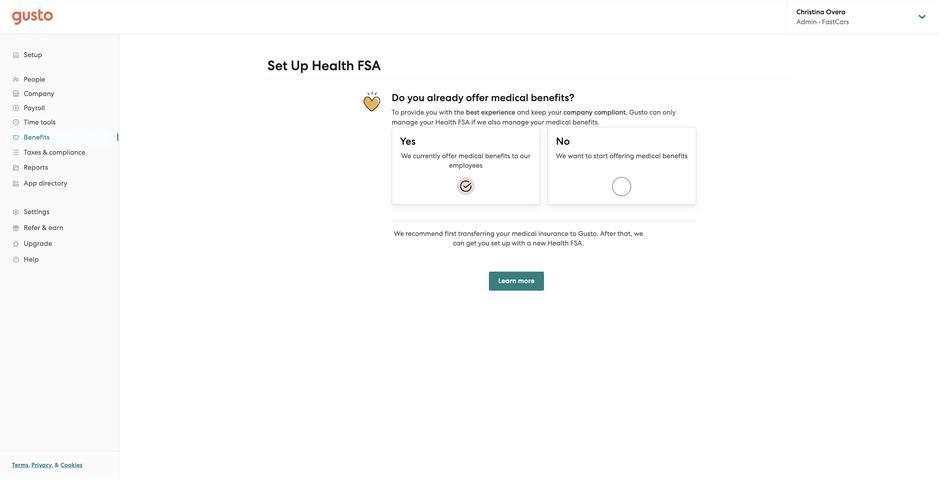 Task type: vqa. For each thing, say whether or not it's contained in the screenshot.
schedule
no



Task type: locate. For each thing, give the bounding box(es) containing it.
your up up in the right of the page
[[497, 230, 511, 238]]

2 vertical spatial you
[[479, 239, 490, 247]]

no
[[556, 135, 570, 148]]

to up health fsa .
[[571, 230, 577, 238]]

taxes & compliance button
[[8, 145, 111, 159]]

that,
[[618, 230, 633, 238]]

manage
[[392, 118, 418, 126], [503, 118, 529, 126]]

medical up a
[[512, 230, 537, 238]]

1 benefits from the left
[[485, 152, 511, 160]]

to left 'our'
[[512, 152, 519, 160]]

0 horizontal spatial offer
[[442, 152, 457, 160]]

fsa
[[358, 58, 381, 74], [458, 118, 470, 126], [571, 239, 583, 247]]

we inside we recommend first transferring your medical insurance to gusto. after that, we can get you set up with a new
[[394, 230, 404, 238]]

list
[[0, 72, 119, 267]]

& inside taxes & compliance dropdown button
[[43, 148, 48, 156]]

your down provide
[[420, 118, 434, 126]]

0 vertical spatial we
[[477, 118, 487, 126]]

taxes & compliance
[[24, 148, 85, 156]]

health right "up"
[[312, 58, 354, 74]]

,
[[626, 108, 628, 116], [28, 462, 30, 469], [52, 462, 53, 469]]

privacy link
[[32, 462, 52, 469]]

we inside we recommend first transferring your medical insurance to gusto. after that, we can get you set up with a new
[[635, 230, 644, 238]]

we
[[402, 152, 412, 160], [556, 152, 567, 160], [394, 230, 404, 238]]

directory
[[39, 179, 67, 187]]

benefits
[[485, 152, 511, 160], [663, 152, 688, 160]]

medical up no
[[546, 118, 571, 126]]

cookies button
[[61, 460, 83, 470]]

keep
[[532, 108, 547, 116]]

medical right offering
[[636, 152, 661, 160]]

1 vertical spatial fsa
[[458, 118, 470, 126]]

offer inside we currently offer medical benefits to our employees
[[442, 152, 457, 160]]

if
[[472, 118, 476, 126]]

1 horizontal spatial offer
[[466, 92, 489, 104]]

manage inside , gusto can only manage your
[[392, 118, 418, 126]]

0 horizontal spatial manage
[[392, 118, 418, 126]]

medical up the employees
[[459, 152, 484, 160]]

with left the
[[439, 108, 453, 116]]

0 vertical spatial can
[[650, 108, 661, 116]]

we right "that,"
[[635, 230, 644, 238]]

upgrade
[[24, 240, 52, 247]]

1 horizontal spatial benefits
[[663, 152, 688, 160]]

your
[[548, 108, 562, 116], [420, 118, 434, 126], [531, 118, 545, 126], [497, 230, 511, 238]]

, left "cookies" button at the bottom of page
[[52, 462, 53, 469]]

can
[[650, 108, 661, 116], [453, 239, 465, 247]]

& left "cookies" button at the bottom of page
[[55, 462, 59, 469]]

tools
[[41, 118, 56, 126]]

reports
[[24, 163, 48, 171]]

set
[[268, 58, 288, 74]]

offer up best at the top of page
[[466, 92, 489, 104]]

0 vertical spatial offer
[[466, 92, 489, 104]]

0 horizontal spatial can
[[453, 239, 465, 247]]

experience
[[481, 108, 516, 117]]

1 vertical spatial can
[[453, 239, 465, 247]]

0 vertical spatial &
[[43, 148, 48, 156]]

& right the taxes at the top of the page
[[43, 148, 48, 156]]

to inside we recommend first transferring your medical insurance to gusto. after that, we can get you set up with a new
[[571, 230, 577, 238]]

also
[[488, 118, 501, 126]]

can left 'only'
[[650, 108, 661, 116]]

payroll button
[[8, 101, 111, 115]]

2 horizontal spatial health
[[548, 239, 569, 247]]

benefits link
[[8, 130, 111, 144]]

0 vertical spatial with
[[439, 108, 453, 116]]

2 vertical spatial health
[[548, 239, 569, 247]]

admin
[[797, 18, 818, 26]]

manage down to provide you with the best experience and keep your company compliant
[[503, 118, 529, 126]]

to
[[512, 152, 519, 160], [586, 152, 592, 160], [571, 230, 577, 238]]

more
[[519, 277, 535, 285]]

we
[[477, 118, 487, 126], [635, 230, 644, 238]]

2 horizontal spatial to
[[586, 152, 592, 160]]

1 vertical spatial offer
[[442, 152, 457, 160]]

, left "gusto"
[[626, 108, 628, 116]]

time tools
[[24, 118, 56, 126]]

0 horizontal spatial to
[[512, 152, 519, 160]]

1 vertical spatial &
[[42, 224, 47, 232]]

we down yes
[[402, 152, 412, 160]]

with inside to provide you with the best experience and keep your company compliant
[[439, 108, 453, 116]]

1 horizontal spatial can
[[650, 108, 661, 116]]

manage down provide
[[392, 118, 418, 126]]

& inside refer & earn link
[[42, 224, 47, 232]]

set
[[492, 239, 501, 247]]

fsa for health fsa if we also manage your medical benefits.
[[458, 118, 470, 126]]

our
[[520, 152, 531, 160]]

, inside , gusto can only manage your
[[626, 108, 628, 116]]

we right if
[[477, 118, 487, 126]]

2 horizontal spatial ,
[[626, 108, 628, 116]]

medical inside we recommend first transferring your medical insurance to gusto. after that, we can get you set up with a new
[[512, 230, 537, 238]]

you left set
[[479, 239, 490, 247]]

we down no
[[556, 152, 567, 160]]

refer & earn
[[24, 224, 63, 232]]

company button
[[8, 86, 111, 101]]

1 vertical spatial we
[[635, 230, 644, 238]]

0 vertical spatial you
[[408, 92, 425, 104]]

settings link
[[8, 205, 111, 219]]

&
[[43, 148, 48, 156], [42, 224, 47, 232], [55, 462, 59, 469]]

we inside we currently offer medical benefits to our employees
[[402, 152, 412, 160]]

1 horizontal spatial we
[[635, 230, 644, 238]]

1 horizontal spatial fsa
[[458, 118, 470, 126]]

transferring
[[458, 230, 495, 238]]

0 horizontal spatial benefits
[[485, 152, 511, 160]]

employees
[[449, 161, 483, 169]]

2 vertical spatial &
[[55, 462, 59, 469]]

to inside we currently offer medical benefits to our employees
[[512, 152, 519, 160]]

health down insurance
[[548, 239, 569, 247]]

2 horizontal spatial fsa
[[571, 239, 583, 247]]

people button
[[8, 72, 111, 86]]

to left start
[[586, 152, 592, 160]]

& left earn on the top of page
[[42, 224, 47, 232]]

you up provide
[[408, 92, 425, 104]]

your down benefits?
[[548, 108, 562, 116]]

with
[[439, 108, 453, 116], [512, 239, 526, 247]]

1 horizontal spatial to
[[571, 230, 577, 238]]

1 manage from the left
[[392, 118, 418, 126]]

learn more
[[499, 277, 535, 285]]

app
[[24, 179, 37, 187]]

offer
[[466, 92, 489, 104], [442, 152, 457, 160]]

•
[[819, 18, 821, 26]]

home image
[[12, 9, 53, 25]]

you inside we recommend first transferring your medical insurance to gusto. after that, we can get you set up with a new
[[479, 239, 490, 247]]

already
[[427, 92, 464, 104]]

2 vertical spatial fsa
[[571, 239, 583, 247]]

1 horizontal spatial manage
[[503, 118, 529, 126]]

1 horizontal spatial health
[[436, 118, 457, 126]]

christina
[[797, 8, 825, 16]]

list containing people
[[0, 72, 119, 267]]

after
[[601, 230, 616, 238]]

do you already offer medical benefits?
[[392, 92, 575, 104]]

to provide you with the best experience and keep your company compliant
[[392, 108, 626, 117]]

medical
[[491, 92, 529, 104], [546, 118, 571, 126], [459, 152, 484, 160], [636, 152, 661, 160], [512, 230, 537, 238]]

1 vertical spatial with
[[512, 239, 526, 247]]

we left recommend
[[394, 230, 404, 238]]

can down first
[[453, 239, 465, 247]]

you right provide
[[426, 108, 438, 116]]

learn more link
[[489, 272, 545, 291]]

with left a
[[512, 239, 526, 247]]

your inside , gusto can only manage your
[[420, 118, 434, 126]]

2 horizontal spatial you
[[479, 239, 490, 247]]

0 vertical spatial fsa
[[358, 58, 381, 74]]

2 manage from the left
[[503, 118, 529, 126]]

0 horizontal spatial with
[[439, 108, 453, 116]]

time tools button
[[8, 115, 111, 129]]

0 horizontal spatial health
[[312, 58, 354, 74]]

1 vertical spatial health
[[436, 118, 457, 126]]

health
[[312, 58, 354, 74], [436, 118, 457, 126], [548, 239, 569, 247]]

your down 'keep'
[[531, 118, 545, 126]]

we currently offer medical benefits to our employees
[[402, 152, 531, 169]]

people
[[24, 75, 45, 83]]

company
[[564, 108, 593, 117]]

we for yes
[[402, 152, 412, 160]]

offer up the employees
[[442, 152, 457, 160]]

1 horizontal spatial with
[[512, 239, 526, 247]]

we for no
[[556, 152, 567, 160]]

1 horizontal spatial you
[[426, 108, 438, 116]]

1 vertical spatial you
[[426, 108, 438, 116]]

best
[[466, 108, 480, 117]]

with inside we recommend first transferring your medical insurance to gusto. after that, we can get you set up with a new
[[512, 239, 526, 247]]

, left privacy
[[28, 462, 30, 469]]

benefits?
[[531, 92, 575, 104]]

health down the
[[436, 118, 457, 126]]



Task type: describe. For each thing, give the bounding box(es) containing it.
gusto navigation element
[[0, 34, 119, 280]]

up
[[502, 239, 511, 247]]

reports link
[[8, 160, 111, 174]]

you inside to provide you with the best experience and keep your company compliant
[[426, 108, 438, 116]]

help
[[24, 255, 39, 263]]

benefits inside we currently offer medical benefits to our employees
[[485, 152, 511, 160]]

health for health fsa if we also manage your medical benefits.
[[436, 118, 457, 126]]

0 horizontal spatial fsa
[[358, 58, 381, 74]]

we recommend first transferring your medical insurance to gusto. after that, we can get you set up with a new
[[394, 230, 644, 247]]

set up health fsa
[[268, 58, 381, 74]]

recommend
[[406, 230, 443, 238]]

2 benefits from the left
[[663, 152, 688, 160]]

health fsa .
[[548, 239, 584, 247]]

yes
[[400, 135, 416, 148]]

fsa for health fsa .
[[571, 239, 583, 247]]

, gusto can only manage your
[[392, 108, 676, 126]]

terms
[[12, 462, 28, 469]]

settings
[[24, 208, 50, 216]]

learn
[[499, 277, 517, 285]]

up
[[291, 58, 309, 74]]

medical inside we currently offer medical benefits to our employees
[[459, 152, 484, 160]]

& for earn
[[42, 224, 47, 232]]

& for compliance
[[43, 148, 48, 156]]

start
[[594, 152, 608, 160]]

privacy
[[32, 462, 52, 469]]

want
[[568, 152, 584, 160]]

get
[[466, 239, 477, 247]]

gusto
[[630, 108, 648, 116]]

help link
[[8, 252, 111, 266]]

insurance
[[539, 230, 569, 238]]

0 horizontal spatial ,
[[28, 462, 30, 469]]

christina overa admin • fastcars
[[797, 8, 850, 26]]

the
[[454, 108, 465, 116]]

cookies
[[61, 462, 83, 469]]

to
[[392, 108, 399, 116]]

company
[[24, 90, 54, 98]]

first
[[445, 230, 457, 238]]

payroll
[[24, 104, 45, 112]]

fastcars
[[823, 18, 850, 26]]

new
[[533, 239, 546, 247]]

terms link
[[12, 462, 28, 469]]

upgrade link
[[8, 236, 111, 251]]

app directory
[[24, 179, 67, 187]]

taxes
[[24, 148, 41, 156]]

do
[[392, 92, 405, 104]]

can inside we recommend first transferring your medical insurance to gusto. after that, we can get you set up with a new
[[453, 239, 465, 247]]

setup
[[24, 51, 42, 59]]

refer & earn link
[[8, 220, 111, 235]]

overa
[[827, 8, 846, 16]]

benefits.
[[573, 118, 600, 126]]

app directory link
[[8, 176, 111, 190]]

provide
[[401, 108, 425, 116]]

setup link
[[8, 48, 111, 62]]

your inside to provide you with the best experience and keep your company compliant
[[548, 108, 562, 116]]

medical up to provide you with the best experience and keep your company compliant
[[491, 92, 529, 104]]

0 horizontal spatial you
[[408, 92, 425, 104]]

compliant
[[595, 108, 626, 117]]

.
[[583, 239, 584, 247]]

currently
[[413, 152, 441, 160]]

health fsa if we also manage your medical benefits.
[[436, 118, 600, 126]]

and
[[517, 108, 530, 116]]

terms , privacy , & cookies
[[12, 462, 83, 469]]

0 horizontal spatial we
[[477, 118, 487, 126]]

a
[[527, 239, 532, 247]]

0 vertical spatial health
[[312, 58, 354, 74]]

1 horizontal spatial ,
[[52, 462, 53, 469]]

refer
[[24, 224, 40, 232]]

only
[[663, 108, 676, 116]]

your inside we recommend first transferring your medical insurance to gusto. after that, we can get you set up with a new
[[497, 230, 511, 238]]

can inside , gusto can only manage your
[[650, 108, 661, 116]]

benefits
[[24, 133, 50, 141]]

time
[[24, 118, 39, 126]]

offering
[[610, 152, 635, 160]]

compliance
[[49, 148, 85, 156]]

health for health fsa .
[[548, 239, 569, 247]]

earn
[[49, 224, 63, 232]]

gusto.
[[579, 230, 599, 238]]

we want to start offering medical benefits
[[556, 152, 688, 160]]



